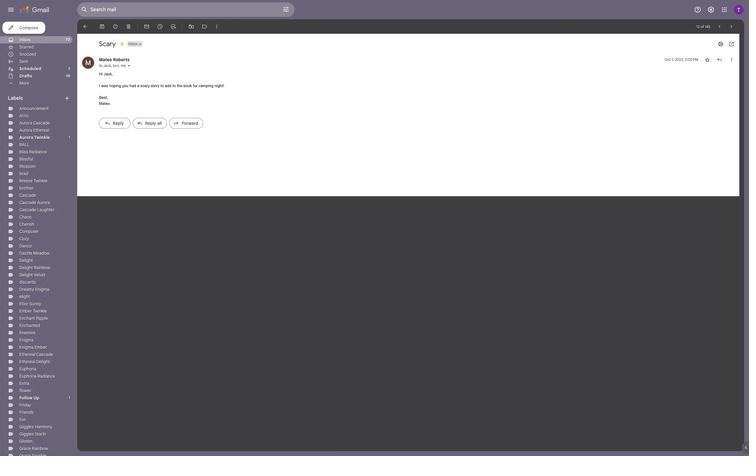 Task type: locate. For each thing, give the bounding box(es) containing it.
delete image
[[126, 24, 132, 30]]

2023,
[[675, 57, 684, 62]]

aurora cascade
[[19, 120, 50, 126]]

1 horizontal spatial inbox
[[128, 42, 137, 46]]

was
[[101, 84, 108, 88]]

radiance
[[29, 149, 47, 155], [37, 374, 55, 379]]

0 horizontal spatial ember
[[19, 309, 32, 314]]

reply
[[113, 121, 124, 126], [145, 121, 156, 126]]

delight link
[[19, 258, 33, 264]]

0 horizontal spatial reply
[[113, 121, 124, 126]]

0 horizontal spatial to
[[99, 63, 102, 68]]

rainbow down starlit
[[32, 446, 48, 452]]

,
[[111, 63, 112, 68]]

bliss radiance link
[[19, 149, 47, 155]]

1 vertical spatial rainbow
[[32, 446, 48, 452]]

enchanted link
[[19, 323, 40, 329]]

giggles up glisten
[[19, 432, 34, 437]]

rainbow for grace rainbow
[[32, 446, 48, 452]]

delight for the delight link
[[19, 258, 33, 264]]

twinkle up ripple
[[33, 309, 47, 314]]

aurora
[[19, 120, 32, 126], [19, 128, 32, 133], [19, 135, 33, 140], [37, 200, 50, 206]]

1 vertical spatial enigma
[[19, 338, 33, 343]]

1 giggles from the top
[[19, 425, 34, 430]]

meadow
[[33, 251, 50, 256]]

dance
[[19, 244, 32, 249]]

2 reply from the left
[[145, 121, 156, 126]]

2 vertical spatial twinkle
[[33, 309, 47, 314]]

cascade laughter link
[[19, 207, 54, 213]]

radiance for bliss radiance
[[29, 149, 47, 155]]

inbox down delete image
[[128, 42, 137, 46]]

to left jack on the top of page
[[99, 63, 102, 68]]

bcc:
[[113, 63, 120, 68]]

grace rainbow
[[19, 446, 48, 452]]

1 euphoria from the top
[[19, 367, 36, 372]]

twinkle down aurora ethereal
[[34, 135, 50, 140]]

twinkle for ember twinkle
[[33, 309, 47, 314]]

radiance down "ethereal delight"
[[37, 374, 55, 379]]

1 horizontal spatial reply
[[145, 121, 156, 126]]

ball
[[19, 142, 29, 148]]

chaos
[[19, 215, 32, 220]]

1 horizontal spatial ember
[[35, 345, 47, 350]]

1 vertical spatial ember
[[35, 345, 47, 350]]

ethereal down enigma ember link in the bottom left of the page
[[19, 352, 35, 358]]

enchant ripple
[[19, 316, 48, 321]]

Not starred checkbox
[[705, 57, 711, 63]]

ember up ethereal cascade "link"
[[35, 345, 47, 350]]

to left the in the left of the page
[[173, 84, 176, 88]]

hi
[[99, 72, 103, 76]]

0 vertical spatial giggles
[[19, 425, 34, 430]]

0 vertical spatial euphoria
[[19, 367, 36, 372]]

cascade down brother
[[19, 193, 36, 198]]

delight down the delight link
[[19, 265, 33, 271]]

delight down dazzle at bottom left
[[19, 258, 33, 264]]

ethereal cascade
[[19, 352, 53, 358]]

the
[[177, 84, 182, 88]]

mateo up jack on the top of page
[[99, 57, 112, 62]]

flower
[[19, 389, 31, 394]]

0 vertical spatial 1
[[69, 135, 70, 140]]

drafts link
[[19, 73, 32, 79]]

rainbow for delight rainbow
[[34, 265, 50, 271]]

2 giggles from the top
[[19, 432, 34, 437]]

enigma down the enigma link
[[19, 345, 33, 350]]

2 mateo from the top
[[99, 101, 110, 106]]

follow
[[19, 396, 32, 401]]

ethereal delight
[[19, 360, 50, 365]]

mateo down the best,
[[99, 101, 110, 106]]

euphoria down ethereal delight link
[[19, 367, 36, 372]]

twinkle right breeze
[[34, 178, 48, 184]]

enigma for enigma ember
[[19, 345, 33, 350]]

ember up 'enchant'
[[19, 309, 32, 314]]

2 vertical spatial enigma
[[19, 345, 33, 350]]

ethereal up euphoria link
[[19, 360, 35, 365]]

1 1 from the top
[[69, 135, 70, 140]]

euphoria radiance
[[19, 374, 55, 379]]

scary
[[140, 84, 150, 88]]

not starred image
[[705, 57, 711, 63]]

0 vertical spatial ethereal
[[33, 128, 49, 133]]

enchanted
[[19, 323, 40, 329]]

rainbow up velvet at left
[[34, 265, 50, 271]]

for
[[193, 84, 198, 88]]

twinkle for breeze twinkle
[[34, 178, 48, 184]]

1 mateo from the top
[[99, 57, 112, 62]]

elixir sunny
[[19, 302, 41, 307]]

brother
[[19, 186, 34, 191]]

cascade aurora link
[[19, 200, 50, 206]]

inbox up the starred
[[19, 37, 31, 43]]

2 euphoria from the top
[[19, 374, 36, 379]]

reply inside reply link
[[113, 121, 124, 126]]

cascade up ethereal delight link
[[36, 352, 53, 358]]

to jack , bcc: me
[[99, 63, 126, 68]]

enigma down enemies
[[19, 338, 33, 343]]

giggles harmony link
[[19, 425, 52, 430]]

12
[[697, 24, 700, 29]]

0 horizontal spatial inbox
[[19, 37, 31, 43]]

ember
[[19, 309, 32, 314], [35, 345, 47, 350]]

story
[[151, 84, 159, 88]]

glisten link
[[19, 439, 33, 445]]

delight for delight velvet
[[19, 273, 33, 278]]

aurora twinkle link
[[19, 135, 50, 140]]

snooze image
[[157, 24, 163, 30]]

inbox inside button
[[128, 42, 137, 46]]

jack,
[[104, 72, 113, 76]]

delight down "ethereal cascade"
[[36, 360, 50, 365]]

extra
[[19, 381, 29, 387]]

oct 1, 2023, 3:00 pm cell
[[665, 57, 699, 63]]

ember twinkle link
[[19, 309, 47, 314]]

enigma ember
[[19, 345, 47, 350]]

None search field
[[77, 2, 295, 17]]

discardo link
[[19, 280, 36, 285]]

arno link
[[19, 113, 29, 119]]

3
[[68, 66, 70, 71]]

2 vertical spatial ethereal
[[19, 360, 35, 365]]

enchant
[[19, 316, 35, 321]]

1 vertical spatial radiance
[[37, 374, 55, 379]]

0 vertical spatial twinkle
[[34, 135, 50, 140]]

giggles
[[19, 425, 34, 430], [19, 432, 34, 437]]

dance link
[[19, 244, 32, 249]]

1 vertical spatial ethereal
[[19, 352, 35, 358]]

1 vertical spatial euphoria
[[19, 374, 36, 379]]

cascade up "chaos" link at the left
[[19, 207, 36, 213]]

aurora up ball
[[19, 135, 33, 140]]

extra link
[[19, 381, 29, 387]]

reply all
[[145, 121, 162, 126]]

follow up link
[[19, 396, 39, 401]]

chaos link
[[19, 215, 32, 220]]

aurora up aurora twinkle
[[19, 128, 32, 133]]

48
[[66, 74, 70, 78]]

ethereal cascade link
[[19, 352, 53, 358]]

follow up
[[19, 396, 39, 401]]

flower link
[[19, 389, 31, 394]]

ethereal down aurora cascade
[[33, 128, 49, 133]]

drafts
[[19, 73, 32, 79]]

euphoria down euphoria link
[[19, 374, 36, 379]]

forward
[[182, 121, 198, 126]]

giggles harmony
[[19, 425, 52, 430]]

cascade down cascade link at the left top of the page
[[19, 200, 36, 206]]

1 vertical spatial mateo
[[99, 101, 110, 106]]

to
[[99, 63, 102, 68], [161, 84, 164, 88], [173, 84, 176, 88]]

1 for follow up
[[69, 396, 70, 401]]

0 vertical spatial mateo
[[99, 57, 112, 62]]

0 vertical spatial rainbow
[[34, 265, 50, 271]]

1 vertical spatial giggles
[[19, 432, 34, 437]]

0 vertical spatial radiance
[[29, 149, 47, 155]]

2 1 from the top
[[69, 396, 70, 401]]

delight up discardo link
[[19, 273, 33, 278]]

1 vertical spatial twinkle
[[34, 178, 48, 184]]

more
[[19, 81, 29, 86]]

reply inside reply all link
[[145, 121, 156, 126]]

enemies link
[[19, 331, 35, 336]]

inbox inside labels 'navigation'
[[19, 37, 31, 43]]

enigma
[[35, 287, 49, 293], [19, 338, 33, 343], [19, 345, 33, 350]]

aurora down arno
[[19, 120, 32, 126]]

oct
[[665, 57, 671, 62]]

cascade for cascade aurora
[[19, 200, 36, 206]]

dazzle meadow
[[19, 251, 50, 256]]

euphoria
[[19, 367, 36, 372], [19, 374, 36, 379]]

sent link
[[19, 59, 28, 64]]

ripple
[[36, 316, 48, 321]]

to left add
[[161, 84, 164, 88]]

show details image
[[127, 64, 131, 68]]

book
[[183, 84, 192, 88]]

giggles down fun
[[19, 425, 34, 430]]

1 reply from the left
[[113, 121, 124, 126]]

dreamy
[[19, 287, 34, 293]]

radiance up the "blissful" link
[[29, 149, 47, 155]]

enigma down velvet at left
[[35, 287, 49, 293]]

1 vertical spatial 1
[[69, 396, 70, 401]]



Task type: describe. For each thing, give the bounding box(es) containing it.
blossom link
[[19, 164, 36, 169]]

Search mail text field
[[91, 7, 266, 13]]

aurora for aurora cascade
[[19, 120, 32, 126]]

enchant ripple link
[[19, 316, 48, 321]]

best, mateo
[[99, 95, 110, 106]]

friday link
[[19, 403, 31, 408]]

cascade laughter
[[19, 207, 54, 213]]

enigma for the enigma link
[[19, 338, 33, 343]]

radiance for euphoria radiance
[[37, 374, 55, 379]]

add to tasks image
[[170, 24, 176, 30]]

euphoria for euphoria radiance
[[19, 374, 36, 379]]

announcement link
[[19, 106, 49, 111]]

snoozed
[[19, 52, 36, 57]]

advanced search options image
[[280, 3, 292, 15]]

gmail image
[[19, 4, 52, 16]]

scheduled
[[19, 66, 41, 72]]

archive image
[[99, 24, 105, 30]]

brad
[[19, 171, 28, 177]]

more image
[[214, 24, 220, 30]]

aurora ethereal link
[[19, 128, 49, 133]]

friday
[[19, 403, 31, 408]]

0 vertical spatial ember
[[19, 309, 32, 314]]

snoozed link
[[19, 52, 36, 57]]

breeze twinkle link
[[19, 178, 48, 184]]

cozy
[[19, 236, 29, 242]]

up
[[33, 396, 39, 401]]

2 horizontal spatial to
[[173, 84, 176, 88]]

aurora for aurora twinkle
[[19, 135, 33, 140]]

1 for aurora twinkle
[[69, 135, 70, 140]]

cascade for cascade link at the left top of the page
[[19, 193, 36, 198]]

delight rainbow link
[[19, 265, 50, 271]]

inbox button
[[127, 41, 138, 47]]

aurora up laughter
[[37, 200, 50, 206]]

fun link
[[19, 417, 26, 423]]

1 horizontal spatial to
[[161, 84, 164, 88]]

aurora cascade link
[[19, 120, 50, 126]]

laughter
[[37, 207, 54, 213]]

cascade aurora
[[19, 200, 50, 206]]

back to inbox image
[[82, 24, 88, 30]]

blossom
[[19, 164, 36, 169]]

delight velvet link
[[19, 273, 45, 278]]

of
[[701, 24, 704, 29]]

aurora for aurora ethereal
[[19, 128, 32, 133]]

move to image
[[188, 24, 194, 30]]

enigma link
[[19, 338, 33, 343]]

starred
[[19, 44, 34, 50]]

labels
[[8, 95, 23, 101]]

giggles for giggles harmony
[[19, 425, 34, 430]]

main menu image
[[7, 6, 14, 13]]

camping
[[199, 84, 214, 88]]

aurora ethereal
[[19, 128, 49, 133]]

giggles starlit
[[19, 432, 46, 437]]

brother link
[[19, 186, 34, 191]]

a
[[137, 84, 139, 88]]

bliss radiance
[[19, 149, 47, 155]]

ethereal for delight
[[19, 360, 35, 365]]

reply for reply all
[[145, 121, 156, 126]]

report spam image
[[112, 24, 118, 30]]

3:00 pm
[[685, 57, 699, 62]]

computer
[[19, 229, 39, 235]]

had
[[130, 84, 136, 88]]

euphoria for euphoria link
[[19, 367, 36, 372]]

labels heading
[[8, 95, 64, 101]]

cascade up aurora ethereal link
[[33, 120, 50, 126]]

elight link
[[19, 294, 30, 300]]

me
[[121, 63, 126, 68]]

hoping
[[109, 84, 121, 88]]

blissful link
[[19, 157, 33, 162]]

cherish
[[19, 222, 34, 227]]

velvet
[[34, 273, 45, 278]]

0 vertical spatial enigma
[[35, 287, 49, 293]]

ethereal delight link
[[19, 360, 50, 365]]

reply for reply
[[113, 121, 124, 126]]

brad link
[[19, 171, 28, 177]]

cascade for cascade laughter
[[19, 207, 36, 213]]

145
[[705, 24, 711, 29]]

euphoria radiance link
[[19, 374, 55, 379]]

reply link
[[99, 118, 130, 129]]

roberts
[[113, 57, 129, 62]]

mark as unread image
[[144, 24, 150, 30]]

giggles for giggles starlit
[[19, 432, 34, 437]]

1,
[[672, 57, 674, 62]]

delight for delight rainbow
[[19, 265, 33, 271]]

computer link
[[19, 229, 39, 235]]

euphoria link
[[19, 367, 36, 372]]

twinkle for aurora twinkle
[[34, 135, 50, 140]]

i
[[99, 84, 100, 88]]

aurora twinkle
[[19, 135, 50, 140]]

labels image
[[202, 24, 208, 30]]

friends link
[[19, 410, 33, 416]]

jack
[[103, 63, 111, 68]]

breeze
[[19, 178, 33, 184]]

sent
[[19, 59, 28, 64]]

starred link
[[19, 44, 34, 50]]

cherish link
[[19, 222, 34, 227]]

ember twinkle
[[19, 309, 47, 314]]

fun
[[19, 417, 26, 423]]

settings image
[[708, 6, 715, 13]]

labels navigation
[[0, 19, 77, 457]]

elight
[[19, 294, 30, 300]]

ethereal for cascade
[[19, 352, 35, 358]]

glisten
[[19, 439, 33, 445]]

cozy link
[[19, 236, 29, 242]]

delight velvet
[[19, 273, 45, 278]]

inbox for inbox button
[[128, 42, 137, 46]]

more button
[[0, 80, 72, 87]]

elixir sunny link
[[19, 302, 41, 307]]

mateo roberts
[[99, 57, 129, 62]]

harmony
[[35, 425, 52, 430]]

sunny
[[29, 302, 41, 307]]

compose
[[19, 25, 38, 30]]

all
[[157, 121, 162, 126]]

search mail image
[[79, 4, 90, 15]]

dazzle
[[19, 251, 32, 256]]

bliss
[[19, 149, 28, 155]]

i was hoping you had a scary story to add to the book for camping night!
[[99, 84, 224, 88]]

support image
[[694, 6, 702, 13]]

enigma ember link
[[19, 345, 47, 350]]

inbox for inbox link
[[19, 37, 31, 43]]



Task type: vqa. For each thing, say whether or not it's contained in the screenshot.
Dan
no



